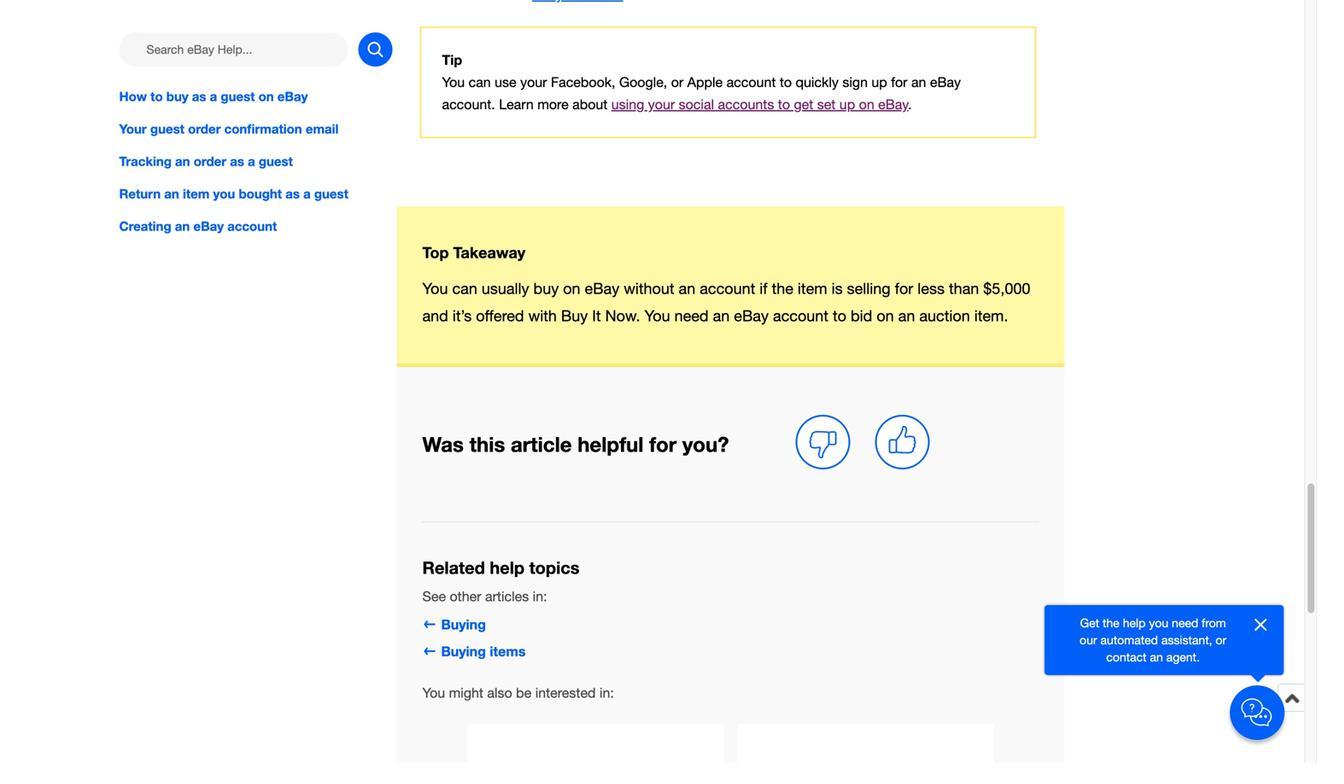 Task type: describe. For each thing, give the bounding box(es) containing it.
order for guest
[[188, 121, 221, 137]]

offered
[[476, 307, 524, 325]]

.
[[909, 97, 912, 112]]

on up the confirmation
[[258, 89, 274, 104]]

articles
[[485, 589, 529, 605]]

also
[[487, 686, 512, 701]]

if
[[760, 280, 768, 298]]

on up the buy
[[563, 280, 581, 298]]

tracking an order as a guest
[[119, 154, 293, 169]]

you?
[[682, 432, 729, 457]]

interested
[[535, 686, 596, 701]]

an inside "get the help you need from our automated assistant, or contact an agent."
[[1150, 650, 1163, 665]]

how
[[119, 89, 147, 104]]

using
[[611, 97, 644, 112]]

use
[[495, 74, 517, 90]]

selling
[[847, 280, 891, 298]]

buying items
[[441, 644, 526, 660]]

2 vertical spatial a
[[303, 186, 311, 202]]

up inside tip you can use your facebook, google, or apple account to quickly sign up for an ebay account. learn more about
[[872, 74, 887, 90]]

helpful
[[578, 432, 644, 457]]

the inside "you can usually buy on ebay without an account if the item is selling for less than $5,000 and it's offered with buy it now. you need an ebay account to bid on an auction item."
[[772, 280, 794, 298]]

you down without
[[645, 307, 670, 325]]

less
[[918, 280, 945, 298]]

guest down email on the top left
[[314, 186, 348, 202]]

it's
[[453, 307, 472, 325]]

auction
[[919, 307, 970, 325]]

quickly
[[796, 74, 839, 90]]

top takeaway
[[422, 243, 525, 262]]

0 vertical spatial item
[[183, 186, 210, 202]]

guest right your
[[150, 121, 184, 137]]

related help topics
[[422, 558, 580, 578]]

items
[[490, 644, 526, 660]]

more
[[538, 97, 569, 112]]

for inside tip you can use your facebook, google, or apple account to quickly sign up for an ebay account. learn more about
[[891, 74, 908, 90]]

to right how on the left top of page
[[150, 89, 163, 104]]

ebay inside tip you can use your facebook, google, or apple account to quickly sign up for an ebay account. learn more about
[[930, 74, 961, 90]]

you inside tip you can use your facebook, google, or apple account to quickly sign up for an ebay account. learn more about
[[442, 74, 465, 90]]

see other articles in:
[[422, 589, 547, 605]]

from
[[1202, 616, 1226, 630]]

you for need
[[1149, 616, 1169, 630]]

your guest order confirmation email
[[119, 121, 339, 137]]

social
[[679, 97, 714, 112]]

as inside return an item you bought as a guest link
[[286, 186, 300, 202]]

bid
[[851, 307, 872, 325]]

confirmation
[[224, 121, 302, 137]]

usually
[[482, 280, 529, 298]]

accounts
[[718, 97, 774, 112]]

tracking an order as a guest link
[[119, 152, 393, 171]]

you up and
[[422, 280, 448, 298]]

account inside tip you can use your facebook, google, or apple account to quickly sign up for an ebay account. learn more about
[[727, 74, 776, 90]]

or inside "get the help you need from our automated assistant, or contact an agent."
[[1216, 633, 1227, 648]]

see
[[422, 589, 446, 605]]

get the help you need from our automated assistant, or contact an agent. tooltip
[[1072, 615, 1234, 666]]

account left if
[[700, 280, 755, 298]]

without
[[624, 280, 674, 298]]

creating
[[119, 219, 171, 234]]

a for buy
[[210, 89, 217, 104]]

contact
[[1106, 650, 1147, 665]]

automated
[[1101, 633, 1158, 648]]

return
[[119, 186, 161, 202]]

related
[[422, 558, 485, 578]]

and
[[422, 307, 448, 325]]

assistant,
[[1162, 633, 1212, 648]]

buying for buying items
[[441, 644, 486, 660]]

with
[[528, 307, 557, 325]]

Search eBay Help... text field
[[119, 32, 348, 67]]

how to buy as a guest on ebay
[[119, 89, 308, 104]]

your facebook,
[[520, 74, 615, 90]]

to inside tip you can use your facebook, google, or apple account to quickly sign up for an ebay account. learn more about
[[780, 74, 792, 90]]

item.
[[974, 307, 1008, 325]]

takeaway
[[453, 243, 525, 262]]

or inside tip you can use your facebook, google, or apple account to quickly sign up for an ebay account. learn more about
[[671, 74, 684, 90]]

creating an ebay account link
[[119, 217, 393, 236]]

guest up your guest order confirmation email
[[221, 89, 255, 104]]

agent.
[[1166, 650, 1200, 665]]

1 vertical spatial up
[[840, 97, 855, 112]]

need inside "get the help you need from our automated assistant, or contact an agent."
[[1172, 616, 1199, 630]]

set
[[817, 97, 836, 112]]

get the help you need from our automated assistant, or contact an agent.
[[1080, 616, 1227, 665]]

than
[[949, 280, 979, 298]]

using your social accounts to get set up on ebay link
[[611, 97, 909, 112]]



Task type: locate. For each thing, give the bounding box(es) containing it.
0 vertical spatial need
[[674, 307, 709, 325]]

to inside "you can usually buy on ebay without an account if the item is selling for less than $5,000 and it's offered with buy it now. you need an ebay account to bid on an auction item."
[[833, 307, 847, 325]]

might
[[449, 686, 483, 701]]

as up return an item you bought as a guest
[[230, 154, 244, 169]]

email
[[306, 121, 339, 137]]

account up 'accounts'
[[727, 74, 776, 90]]

or up your
[[671, 74, 684, 90]]

buying down buying 'link'
[[441, 644, 486, 660]]

buying for buying 'link'
[[441, 617, 486, 633]]

on right bid
[[877, 307, 894, 325]]

0 vertical spatial you
[[213, 186, 235, 202]]

this
[[469, 432, 505, 457]]

is
[[832, 280, 843, 298]]

bought
[[239, 186, 282, 202]]

buying items link
[[422, 644, 526, 660]]

you up assistant, at right
[[1149, 616, 1169, 630]]

1 horizontal spatial as
[[230, 154, 244, 169]]

1 vertical spatial can
[[452, 280, 477, 298]]

1 vertical spatial the
[[1103, 616, 1120, 630]]

buy up the with at the left top of the page
[[533, 280, 559, 298]]

2 vertical spatial for
[[649, 432, 677, 457]]

other
[[450, 589, 481, 605]]

in: right interested
[[600, 686, 614, 701]]

sign
[[843, 74, 868, 90]]

your
[[119, 121, 147, 137]]

0 horizontal spatial help
[[490, 558, 525, 578]]

0 horizontal spatial the
[[772, 280, 794, 298]]

return an item you bought as a guest
[[119, 186, 348, 202]]

0 vertical spatial can
[[469, 74, 491, 90]]

as for buy
[[192, 89, 206, 104]]

topics
[[529, 558, 580, 578]]

1 horizontal spatial in:
[[600, 686, 614, 701]]

0 vertical spatial for
[[891, 74, 908, 90]]

1 vertical spatial buying
[[441, 644, 486, 660]]

up right sign
[[872, 74, 887, 90]]

1 horizontal spatial buy
[[533, 280, 559, 298]]

can inside tip you can use your facebook, google, or apple account to quickly sign up for an ebay account. learn more about
[[469, 74, 491, 90]]

0 vertical spatial in:
[[533, 589, 547, 605]]

buy right how on the left top of page
[[166, 89, 188, 104]]

buy inside how to buy as a guest on ebay link
[[166, 89, 188, 104]]

1 buying from the top
[[441, 617, 486, 633]]

now.
[[605, 307, 640, 325]]

our
[[1080, 633, 1097, 648]]

get
[[794, 97, 813, 112]]

can inside "you can usually buy on ebay without an account if the item is selling for less than $5,000 and it's offered with buy it now. you need an ebay account to bid on an auction item."
[[452, 280, 477, 298]]

account left bid
[[773, 307, 829, 325]]

1 horizontal spatial need
[[1172, 616, 1199, 630]]

get
[[1080, 616, 1099, 630]]

help up articles
[[490, 558, 525, 578]]

buy
[[166, 89, 188, 104], [533, 280, 559, 298]]

1 vertical spatial order
[[194, 154, 226, 169]]

0 vertical spatial order
[[188, 121, 221, 137]]

0 horizontal spatial up
[[840, 97, 855, 112]]

2 horizontal spatial a
[[303, 186, 311, 202]]

0 vertical spatial help
[[490, 558, 525, 578]]

or
[[671, 74, 684, 90], [1216, 633, 1227, 648]]

to left get
[[778, 97, 790, 112]]

2 horizontal spatial as
[[286, 186, 300, 202]]

for left you?
[[649, 432, 677, 457]]

to left bid
[[833, 307, 847, 325]]

using your social accounts to get set up on ebay .
[[611, 97, 912, 112]]

google,
[[619, 74, 667, 90]]

it
[[592, 307, 601, 325]]

0 horizontal spatial a
[[210, 89, 217, 104]]

buying
[[441, 617, 486, 633], [441, 644, 486, 660]]

0 vertical spatial a
[[210, 89, 217, 104]]

you might also be interested in:
[[422, 686, 614, 701]]

you can usually buy on ebay without an account if the item is selling for less than $5,000 and it's offered with buy it now. you need an ebay account to bid on an auction item.
[[422, 280, 1031, 325]]

your
[[648, 97, 675, 112]]

for inside "you can usually buy on ebay without an account if the item is selling for less than $5,000 and it's offered with buy it now. you need an ebay account to bid on an auction item."
[[895, 280, 913, 298]]

1 vertical spatial buy
[[533, 280, 559, 298]]

1 vertical spatial in:
[[600, 686, 614, 701]]

need right the 'now.'
[[674, 307, 709, 325]]

a down your guest order confirmation email link at the top of page
[[248, 154, 255, 169]]

the right if
[[772, 280, 794, 298]]

0 horizontal spatial need
[[674, 307, 709, 325]]

help up automated on the bottom right of the page
[[1123, 616, 1146, 630]]

you left might
[[422, 686, 445, 701]]

up right set
[[840, 97, 855, 112]]

0 horizontal spatial you
[[213, 186, 235, 202]]

0 horizontal spatial buy
[[166, 89, 188, 104]]

creating an ebay account
[[119, 219, 277, 234]]

1 horizontal spatial item
[[798, 280, 827, 298]]

0 vertical spatial as
[[192, 89, 206, 104]]

as inside how to buy as a guest on ebay link
[[192, 89, 206, 104]]

tip
[[442, 52, 462, 68]]

need inside "you can usually buy on ebay without an account if the item is selling for less than $5,000 and it's offered with buy it now. you need an ebay account to bid on an auction item."
[[674, 307, 709, 325]]

1 horizontal spatial you
[[1149, 616, 1169, 630]]

a for order
[[248, 154, 255, 169]]

can up it's
[[452, 280, 477, 298]]

an
[[911, 74, 926, 90], [175, 154, 190, 169], [164, 186, 179, 202], [175, 219, 190, 234], [679, 280, 696, 298], [713, 307, 730, 325], [898, 307, 915, 325], [1150, 650, 1163, 665]]

the right get
[[1103, 616, 1120, 630]]

$5,000
[[983, 280, 1031, 298]]

1 vertical spatial need
[[1172, 616, 1199, 630]]

1 horizontal spatial a
[[248, 154, 255, 169]]

for right sign
[[891, 74, 908, 90]]

account.
[[442, 97, 495, 112]]

can
[[469, 74, 491, 90], [452, 280, 477, 298]]

order
[[188, 121, 221, 137], [194, 154, 226, 169]]

be
[[516, 686, 532, 701]]

as right bought
[[286, 186, 300, 202]]

for
[[891, 74, 908, 90], [895, 280, 913, 298], [649, 432, 677, 457]]

0 vertical spatial up
[[872, 74, 887, 90]]

item
[[183, 186, 210, 202], [798, 280, 827, 298]]

a
[[210, 89, 217, 104], [248, 154, 255, 169], [303, 186, 311, 202]]

order for an
[[194, 154, 226, 169]]

how to buy as a guest on ebay link
[[119, 87, 393, 106]]

top
[[422, 243, 449, 262]]

can up account.
[[469, 74, 491, 90]]

buy
[[561, 307, 588, 325]]

as inside tracking an order as a guest link
[[230, 154, 244, 169]]

in: down topics
[[533, 589, 547, 605]]

0 horizontal spatial in:
[[533, 589, 547, 605]]

a up your guest order confirmation email
[[210, 89, 217, 104]]

as for order
[[230, 154, 244, 169]]

on down sign
[[859, 97, 874, 112]]

you down tip at the left of page
[[442, 74, 465, 90]]

buying link
[[422, 617, 486, 633]]

item left is
[[798, 280, 827, 298]]

a right bought
[[303, 186, 311, 202]]

account
[[727, 74, 776, 90], [227, 219, 277, 234], [700, 280, 755, 298], [773, 307, 829, 325]]

buy inside "you can usually buy on ebay without an account if the item is selling for less than $5,000 and it's offered with buy it now. you need an ebay account to bid on an auction item."
[[533, 280, 559, 298]]

0 vertical spatial buy
[[166, 89, 188, 104]]

the inside "get the help you need from our automated assistant, or contact an agent."
[[1103, 616, 1120, 630]]

1 vertical spatial a
[[248, 154, 255, 169]]

buying down other
[[441, 617, 486, 633]]

need
[[674, 307, 709, 325], [1172, 616, 1199, 630]]

help inside "get the help you need from our automated assistant, or contact an agent."
[[1123, 616, 1146, 630]]

or down from
[[1216, 633, 1227, 648]]

to left quickly
[[780, 74, 792, 90]]

your guest order confirmation email link
[[119, 120, 393, 138]]

as up your guest order confirmation email
[[192, 89, 206, 104]]

0 vertical spatial buying
[[441, 617, 486, 633]]

2 vertical spatial as
[[286, 186, 300, 202]]

order down your guest order confirmation email
[[194, 154, 226, 169]]

you inside "get the help you need from our automated assistant, or contact an agent."
[[1149, 616, 1169, 630]]

on
[[258, 89, 274, 104], [859, 97, 874, 112], [563, 280, 581, 298], [877, 307, 894, 325]]

1 horizontal spatial the
[[1103, 616, 1120, 630]]

1 vertical spatial you
[[1149, 616, 1169, 630]]

0 horizontal spatial or
[[671, 74, 684, 90]]

learn
[[499, 97, 534, 112]]

1 vertical spatial as
[[230, 154, 244, 169]]

0 horizontal spatial as
[[192, 89, 206, 104]]

help
[[490, 558, 525, 578], [1123, 616, 1146, 630]]

0 vertical spatial or
[[671, 74, 684, 90]]

0 horizontal spatial item
[[183, 186, 210, 202]]

guest down the confirmation
[[259, 154, 293, 169]]

order up tracking an order as a guest at the top left
[[188, 121, 221, 137]]

an inside tip you can use your facebook, google, or apple account to quickly sign up for an ebay account. learn more about
[[911, 74, 926, 90]]

ebay
[[930, 74, 961, 90], [277, 89, 308, 104], [878, 97, 909, 112], [193, 219, 224, 234], [585, 280, 620, 298], [734, 307, 769, 325]]

item inside "you can usually buy on ebay without an account if the item is selling for less than $5,000 and it's offered with buy it now. you need an ebay account to bid on an auction item."
[[798, 280, 827, 298]]

article
[[511, 432, 572, 457]]

about
[[572, 97, 608, 112]]

you for bought
[[213, 186, 235, 202]]

account inside creating an ebay account link
[[227, 219, 277, 234]]

account down return an item you bought as a guest link
[[227, 219, 277, 234]]

1 horizontal spatial up
[[872, 74, 887, 90]]

0 vertical spatial the
[[772, 280, 794, 298]]

you
[[442, 74, 465, 90], [422, 280, 448, 298], [645, 307, 670, 325], [422, 686, 445, 701]]

item up creating an ebay account
[[183, 186, 210, 202]]

1 horizontal spatial or
[[1216, 633, 1227, 648]]

was this article helpful for you?
[[422, 432, 729, 457]]

1 horizontal spatial help
[[1123, 616, 1146, 630]]

tracking
[[119, 154, 172, 169]]

1 vertical spatial or
[[1216, 633, 1227, 648]]

1 vertical spatial item
[[798, 280, 827, 298]]

in:
[[533, 589, 547, 605], [600, 686, 614, 701]]

tip you can use your facebook, google, or apple account to quickly sign up for an ebay account. learn more about
[[442, 52, 961, 112]]

for left less at the top
[[895, 280, 913, 298]]

apple
[[687, 74, 723, 90]]

1 vertical spatial for
[[895, 280, 913, 298]]

return an item you bought as a guest link
[[119, 185, 393, 203]]

you left bought
[[213, 186, 235, 202]]

was
[[422, 432, 464, 457]]

need up assistant, at right
[[1172, 616, 1199, 630]]

1 vertical spatial help
[[1123, 616, 1146, 630]]

2 buying from the top
[[441, 644, 486, 660]]



Task type: vqa. For each thing, say whether or not it's contained in the screenshot.
1st Buying
yes



